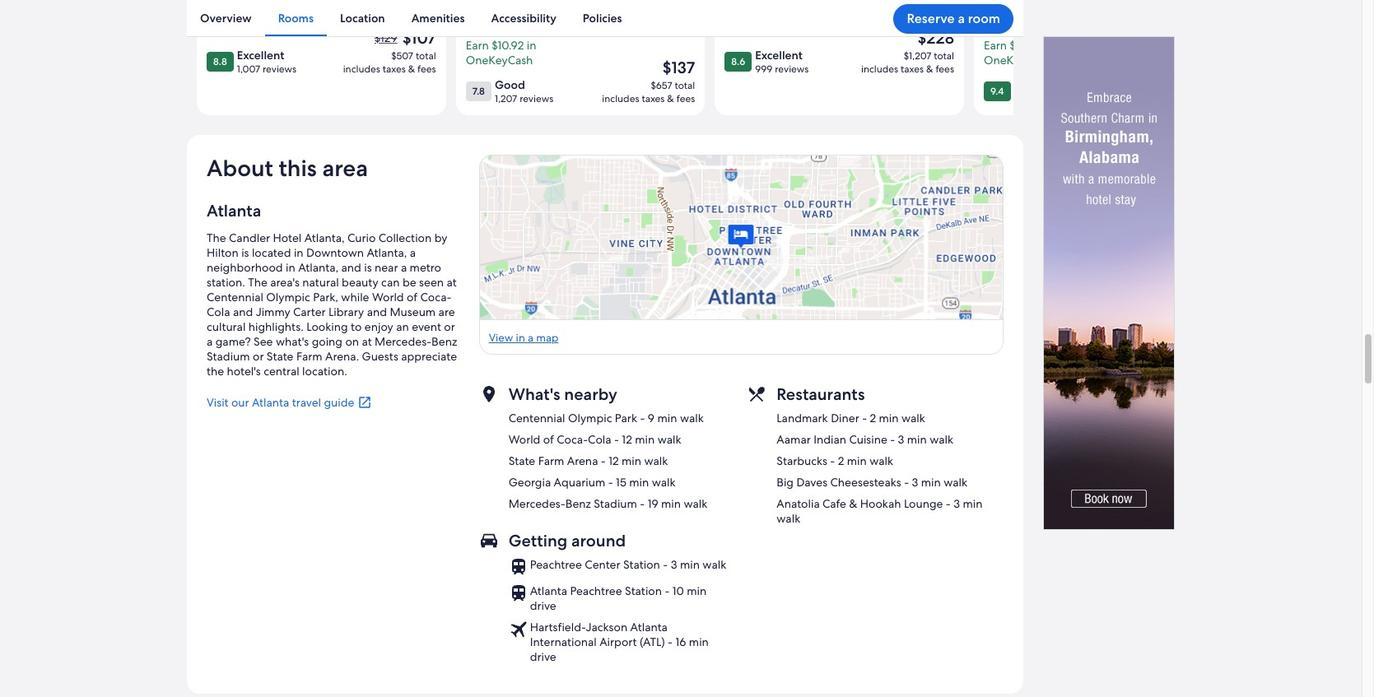 Task type: vqa. For each thing, say whether or not it's contained in the screenshot.
$507
yes



Task type: locate. For each thing, give the bounding box(es) containing it.
1 horizontal spatial centennial
[[509, 411, 565, 425]]

0 horizontal spatial benz
[[432, 334, 457, 349]]

excellent for $129
[[237, 48, 284, 62]]

3
[[898, 432, 904, 447], [912, 475, 918, 490], [954, 496, 960, 511], [671, 557, 677, 572]]

0 vertical spatial peachtree
[[530, 557, 582, 572]]

0 horizontal spatial later
[[559, 23, 583, 38]]

of left seen
[[407, 290, 418, 304]]

centennial inside 'what's nearby centennial olympic park - 9 min walk world of coca-cola - 12 min walk state farm arena - 12 min walk georgia aquarium - 15 min walk mercedes-benz stadium - 19 min walk'
[[509, 411, 565, 425]]

in
[[264, 8, 273, 23], [786, 8, 795, 23], [527, 38, 536, 52], [1047, 38, 1056, 52], [294, 245, 304, 260], [286, 260, 295, 275]]

in right $18.26
[[786, 8, 795, 23]]

8.6
[[731, 55, 745, 68]]

1 horizontal spatial fully
[[984, 8, 1008, 23]]

centennial down 'what's'
[[509, 411, 565, 425]]

in right $10.92
[[527, 38, 536, 52]]

0 vertical spatial station
[[623, 557, 660, 572]]

what's nearby centennial olympic park - 9 min walk world of coca-cola - 12 min walk state farm arena - 12 min walk georgia aquarium - 15 min walk mercedes-benz stadium - 19 min walk
[[509, 383, 708, 511]]

0 horizontal spatial fees
[[418, 62, 436, 76]]

1 vertical spatial or
[[253, 349, 264, 364]]

includes down $129 button
[[343, 62, 380, 76]]

2 refundable from the left
[[1011, 8, 1069, 23]]

peachtree center station - 3 min walk list item
[[509, 557, 736, 577]]

daves
[[797, 475, 828, 490]]

0 vertical spatial 12
[[622, 432, 632, 447]]

earn down room
[[984, 38, 1007, 52]]

earn inside fully refundable reserve now, pay later earn $10.92 in onekeycash
[[466, 38, 489, 52]]

taxes
[[383, 62, 406, 76], [901, 62, 924, 76], [642, 92, 665, 105]]

0 vertical spatial farm
[[296, 349, 322, 364]]

atlanta left 16
[[630, 620, 668, 635]]

and up 'while'
[[341, 260, 361, 275]]

taxes down $228
[[901, 62, 924, 76]]

2 horizontal spatial fees
[[936, 62, 954, 76]]

- inside atlanta peachtree station - 10 min drive
[[665, 584, 670, 598]]

game?
[[216, 334, 251, 349]]

1 horizontal spatial cola
[[588, 432, 611, 447]]

location link
[[327, 0, 398, 36]]

pay inside fully refundable reserve now, pay later earn $10.92 in onekeycash
[[537, 23, 556, 38]]

reviews for $1,207
[[775, 62, 809, 76]]

reviews inside excellent 999 reviews
[[775, 62, 809, 76]]

2 now, from the left
[[1028, 23, 1053, 38]]

what's
[[509, 383, 560, 405]]

2 horizontal spatial reviews
[[775, 62, 809, 76]]

0 vertical spatial state
[[267, 349, 293, 364]]

in inside earn $8.55 in onekeycash
[[264, 8, 273, 23]]

now, for $10.92
[[510, 23, 535, 38]]

olympic inside 'what's nearby centennial olympic park - 9 min walk world of coca-cola - 12 min walk state farm arena - 12 min walk georgia aquarium - 15 min walk mercedes-benz stadium - 19 min walk'
[[568, 411, 612, 425]]

now,
[[510, 23, 535, 38], [1028, 23, 1053, 38]]

reserve inside fully refundable reserve now, pay later earn $10.92 in onekeycash
[[466, 23, 507, 38]]

0 vertical spatial benz
[[432, 334, 457, 349]]

fees right $1,207
[[936, 62, 954, 76]]

0 horizontal spatial total
[[416, 49, 436, 62]]

1 horizontal spatial later
[[1077, 23, 1101, 38]]

starbucks
[[777, 453, 827, 468]]

in inside earn $18.26 in onekeycash
[[786, 8, 795, 23]]

now, up the "good"
[[510, 23, 535, 38]]

state up georgia
[[509, 453, 535, 468]]

hotel's
[[227, 364, 261, 379]]

1 vertical spatial peachtree
[[570, 584, 622, 598]]

includes inside $228 $1,207 total includes taxes & fees
[[861, 62, 898, 76]]

1 horizontal spatial farm
[[538, 453, 564, 468]]

0 vertical spatial or
[[444, 319, 455, 334]]

taxes inside $129 $107 $507 total includes taxes & fees
[[383, 62, 406, 76]]

reviews right 999
[[775, 62, 809, 76]]

atlanta peachtree station - 10 min drive list item
[[509, 584, 736, 613]]

mercedes-
[[375, 334, 432, 349], [509, 496, 565, 511]]

is right hilton
[[241, 245, 249, 260]]

2 drive from the top
[[530, 649, 556, 664]]

1 horizontal spatial fees
[[677, 92, 695, 105]]

fully refundable reserve now, pay later earn $69.52 in onekeycash
[[984, 8, 1101, 67]]

peachtree inside atlanta peachtree station - 10 min drive
[[570, 584, 622, 598]]

1 horizontal spatial olympic
[[568, 411, 612, 425]]

2 horizontal spatial taxes
[[901, 62, 924, 76]]

olympic down nearby
[[568, 411, 612, 425]]

total down $228
[[934, 49, 954, 62]]

0 horizontal spatial is
[[241, 245, 249, 260]]

farm up georgia
[[538, 453, 564, 468]]

& inside $228 $1,207 total includes taxes & fees
[[926, 62, 933, 76]]

getting
[[509, 530, 568, 551]]

the left candler
[[207, 230, 226, 245]]

1 vertical spatial of
[[543, 432, 554, 447]]

- right "arena"
[[601, 453, 606, 468]]

the
[[207, 230, 226, 245], [248, 275, 267, 290]]

total inside $129 $107 $507 total includes taxes & fees
[[416, 49, 436, 62]]

1 horizontal spatial mercedes-
[[509, 496, 565, 511]]

list
[[187, 0, 1023, 36], [509, 411, 708, 511], [777, 411, 1004, 526], [509, 557, 736, 664]]

1 horizontal spatial coca-
[[557, 432, 588, 447]]

1 horizontal spatial or
[[444, 319, 455, 334]]

1 horizontal spatial excellent
[[755, 48, 803, 62]]

fully for fully refundable reserve now, pay later earn $69.52 in onekeycash
[[984, 8, 1008, 23]]

2 fully from the left
[[984, 8, 1008, 23]]

a inside button
[[958, 9, 965, 27]]

1 fully from the left
[[466, 8, 490, 23]]

peachtree center station - 3 min walk
[[530, 557, 726, 572]]

reviews inside good 1,207 reviews
[[520, 92, 553, 105]]

0 horizontal spatial pay
[[537, 23, 556, 38]]

farm inside 'what's nearby centennial olympic park - 9 min walk world of coca-cola - 12 min walk state farm arena - 12 min walk georgia aquarium - 15 min walk mercedes-benz stadium - 19 min walk'
[[538, 453, 564, 468]]

earn inside earn $18.26 in onekeycash
[[725, 8, 748, 23]]

1 pay from the left
[[537, 23, 556, 38]]

excellent down earn $18.26 in onekeycash
[[755, 48, 803, 62]]

reserve for fully refundable reserve now, pay later earn $69.52 in onekeycash
[[984, 23, 1025, 38]]

anatolia
[[777, 496, 820, 511]]

0 vertical spatial world
[[372, 290, 404, 304]]

includes left $657
[[602, 92, 639, 105]]

world up georgia
[[509, 432, 540, 447]]

1 horizontal spatial 2
[[870, 411, 876, 425]]

1 horizontal spatial includes
[[602, 92, 639, 105]]

fees inside $228 $1,207 total includes taxes & fees
[[936, 62, 954, 76]]

1 now, from the left
[[510, 23, 535, 38]]

1 vertical spatial benz
[[565, 496, 591, 511]]

state inside 'what's nearby centennial olympic park - 9 min walk world of coca-cola - 12 min walk state farm arena - 12 min walk georgia aquarium - 15 min walk mercedes-benz stadium - 19 min walk'
[[509, 453, 535, 468]]

state
[[267, 349, 293, 364], [509, 453, 535, 468]]

1 vertical spatial coca-
[[557, 432, 588, 447]]

earn left $18.26
[[725, 8, 748, 23]]

2 horizontal spatial total
[[934, 49, 954, 62]]

carter
[[293, 304, 326, 319]]

0 horizontal spatial excellent
[[237, 48, 284, 62]]

now, inside fully refundable reserve now, pay later earn $10.92 in onekeycash
[[510, 23, 535, 38]]

1 refundable from the left
[[493, 8, 550, 23]]

later for fully refundable reserve now, pay later earn $69.52 in onekeycash
[[1077, 23, 1101, 38]]

fully inside fully refundable reserve now, pay later earn $10.92 in onekeycash
[[466, 8, 490, 23]]

coca- up "arena"
[[557, 432, 588, 447]]

pay for earn $69.52 in onekeycash
[[1056, 23, 1074, 38]]

station inside atlanta peachtree station - 10 min drive
[[625, 584, 662, 598]]

reserve for fully refundable reserve now, pay later earn $10.92 in onekeycash
[[466, 23, 507, 38]]

centennial up cultural
[[207, 290, 263, 304]]

pay inside fully refundable reserve now, pay later earn $69.52 in onekeycash
[[1056, 23, 1074, 38]]

coca- right be at the left top of page
[[420, 290, 452, 304]]

now, for $69.52
[[1028, 23, 1053, 38]]

lounge
[[904, 496, 943, 511]]

1 horizontal spatial total
[[675, 79, 695, 92]]

0 vertical spatial at
[[447, 275, 457, 290]]

of up georgia
[[543, 432, 554, 447]]

1 horizontal spatial reviews
[[520, 92, 553, 105]]

reviews inside excellent 1,007 reviews
[[263, 62, 296, 76]]

in right the $8.55
[[264, 8, 273, 23]]

onekeycash up the "good"
[[466, 52, 533, 67]]

park
[[615, 411, 637, 425]]

1 vertical spatial cola
[[588, 432, 611, 447]]

1 horizontal spatial benz
[[565, 496, 591, 511]]

pay right $69.52
[[1056, 23, 1074, 38]]

includes for $228
[[861, 62, 898, 76]]

see
[[254, 334, 273, 349]]

an
[[396, 319, 409, 334]]

fees inside $129 $107 $507 total includes taxes & fees
[[418, 62, 436, 76]]

earn inside earn $8.55 in onekeycash
[[207, 8, 230, 23]]

fees right $507
[[418, 62, 436, 76]]

$507
[[391, 49, 413, 62]]

total
[[416, 49, 436, 62], [934, 49, 954, 62], [675, 79, 695, 92]]

0 horizontal spatial cola
[[207, 304, 230, 319]]

$69.52
[[1010, 38, 1044, 52]]

total for $137
[[675, 79, 695, 92]]

0 horizontal spatial state
[[267, 349, 293, 364]]

reserve
[[907, 9, 955, 27], [466, 23, 507, 38], [984, 23, 1025, 38]]

0 horizontal spatial taxes
[[383, 62, 406, 76]]

restaurants
[[777, 383, 865, 405]]

taxes inside $137 $657 total includes taxes & fees
[[642, 92, 665, 105]]

1 vertical spatial the
[[248, 275, 267, 290]]

1 horizontal spatial of
[[543, 432, 554, 447]]

0 vertical spatial of
[[407, 290, 418, 304]]

1 vertical spatial 12
[[609, 453, 619, 468]]

list containing peachtree center station - 3 min walk
[[509, 557, 736, 664]]

about this area
[[207, 153, 368, 183]]

min right 16
[[689, 635, 709, 649]]

2 horizontal spatial includes
[[861, 62, 898, 76]]

- inside hartsfield-jackson atlanta international airport (atl) - 16 min drive
[[668, 635, 673, 649]]

refundable inside fully refundable reserve now, pay later earn $10.92 in onekeycash
[[493, 8, 550, 23]]

cola down the station.
[[207, 304, 230, 319]]

at right on
[[362, 334, 372, 349]]

$18.26
[[751, 8, 783, 23]]

excellent
[[237, 48, 284, 62], [755, 48, 803, 62]]

0 horizontal spatial world
[[372, 290, 404, 304]]

taxes inside $228 $1,207 total includes taxes & fees
[[901, 62, 924, 76]]

in right $69.52
[[1047, 38, 1056, 52]]

& down $137
[[667, 92, 674, 105]]

1 horizontal spatial taxes
[[642, 92, 665, 105]]

later inside fully refundable reserve now, pay later earn $69.52 in onekeycash
[[1077, 23, 1101, 38]]

0 horizontal spatial at
[[362, 334, 372, 349]]

min right lounge
[[963, 496, 983, 511]]

looking
[[306, 319, 348, 334]]

1 excellent from the left
[[237, 48, 284, 62]]

1 vertical spatial stadium
[[594, 496, 637, 511]]

1 vertical spatial farm
[[538, 453, 564, 468]]

stadium down cultural
[[207, 349, 250, 364]]

fees inside $137 $657 total includes taxes & fees
[[677, 92, 695, 105]]

cola inside the candler hotel atlanta, curio collection by hilton is located in downtown atlanta, a neighborhood in atlanta, and is near a metro station. the area's natural beauty can be seen at centennial olympic park, while world of coca- cola and jimmy carter library and museum are cultural highlights. looking to enjoy an event or a game? see what's going on at mercedes-benz stadium or state farm arena. guests appreciate the hotel's central location.
[[207, 304, 230, 319]]

0 horizontal spatial olympic
[[266, 290, 310, 304]]

1 vertical spatial 2
[[838, 453, 844, 468]]

list containing landmark diner - 2 min walk
[[777, 411, 1004, 526]]

1 vertical spatial drive
[[530, 649, 556, 664]]

reviews right 1,007 on the left
[[263, 62, 296, 76]]

drive up hartsfield-
[[530, 598, 556, 613]]

2 excellent from the left
[[755, 48, 803, 62]]

walk
[[680, 411, 704, 425], [902, 411, 925, 425], [658, 432, 681, 447], [930, 432, 954, 447], [644, 453, 668, 468], [870, 453, 893, 468], [652, 475, 676, 490], [944, 475, 968, 490], [684, 496, 708, 511], [777, 511, 801, 526], [703, 557, 726, 572]]

jackson
[[586, 620, 628, 635]]

station inside 'list item'
[[623, 557, 660, 572]]

0 vertical spatial cola
[[207, 304, 230, 319]]

and left jimmy
[[233, 304, 253, 319]]

0 vertical spatial coca-
[[420, 290, 452, 304]]

a left room
[[958, 9, 965, 27]]

list for restaurants
[[777, 411, 1004, 526]]

0 horizontal spatial centennial
[[207, 290, 263, 304]]

area's
[[270, 275, 300, 290]]

1 vertical spatial centennial
[[509, 411, 565, 425]]

1 horizontal spatial world
[[509, 432, 540, 447]]

event
[[412, 319, 441, 334]]

pay right $10.92
[[537, 23, 556, 38]]

later inside fully refundable reserve now, pay later earn $10.92 in onekeycash
[[559, 23, 583, 38]]

2 down indian
[[838, 453, 844, 468]]

& down $228
[[926, 62, 933, 76]]

0 horizontal spatial reviews
[[263, 62, 296, 76]]

coca- inside the candler hotel atlanta, curio collection by hilton is located in downtown atlanta, a neighborhood in atlanta, and is near a metro station. the area's natural beauty can be seen at centennial olympic park, while world of coca- cola and jimmy carter library and museum are cultural highlights. looking to enjoy an event or a game? see what's going on at mercedes-benz stadium or state farm arena. guests appreciate the hotel's central location.
[[420, 290, 452, 304]]

0 vertical spatial olympic
[[266, 290, 310, 304]]

in inside fully refundable reserve now, pay later earn $69.52 in onekeycash
[[1047, 38, 1056, 52]]

0 horizontal spatial fully
[[466, 8, 490, 23]]

3 right lounge
[[954, 496, 960, 511]]

atlanta up hartsfield-
[[530, 584, 567, 598]]

and right to
[[367, 304, 387, 319]]

$228 $1,207 total includes taxes & fees
[[861, 27, 954, 76]]

1 later from the left
[[559, 23, 583, 38]]

to
[[351, 319, 362, 334]]

later left policies
[[559, 23, 583, 38]]

later right $69.52
[[1077, 23, 1101, 38]]

peachtree down center at left
[[570, 584, 622, 598]]

12
[[622, 432, 632, 447], [609, 453, 619, 468]]

earn left the $8.55
[[207, 8, 230, 23]]

includes inside $137 $657 total includes taxes & fees
[[602, 92, 639, 105]]

2 up cuisine
[[870, 411, 876, 425]]

peachtree down the "getting around"
[[530, 557, 582, 572]]

12 up '15'
[[609, 453, 619, 468]]

2 horizontal spatial reserve
[[984, 23, 1025, 38]]

refundable for $10.92
[[493, 8, 550, 23]]

refundable up $69.52
[[1011, 8, 1069, 23]]

1 drive from the top
[[530, 598, 556, 613]]

hartsfield-jackson atlanta international airport (atl) - 16 min drive list item
[[509, 620, 736, 664]]

list containing centennial olympic park
[[509, 411, 708, 511]]

0 vertical spatial centennial
[[207, 290, 263, 304]]

total inside $137 $657 total includes taxes & fees
[[675, 79, 695, 92]]

fees for $228
[[936, 62, 954, 76]]

centennial
[[207, 290, 263, 304], [509, 411, 565, 425]]

or
[[444, 319, 455, 334], [253, 349, 264, 364]]

excellent inside excellent 999 reviews
[[755, 48, 803, 62]]

cheesesteaks
[[830, 475, 901, 490]]

7.8
[[472, 85, 485, 98]]

1 horizontal spatial state
[[509, 453, 535, 468]]

area
[[322, 153, 368, 183]]

at
[[447, 275, 457, 290], [362, 334, 372, 349]]

1 horizontal spatial refundable
[[1011, 8, 1069, 23]]

0 vertical spatial 2
[[870, 411, 876, 425]]

0 horizontal spatial now,
[[510, 23, 535, 38]]

fully inside fully refundable reserve now, pay later earn $69.52 in onekeycash
[[984, 8, 1008, 23]]

beauty
[[342, 275, 378, 290]]

atlanta
[[207, 200, 261, 221], [252, 395, 289, 410], [530, 584, 567, 598], [630, 620, 668, 635]]

refundable inside fully refundable reserve now, pay later earn $69.52 in onekeycash
[[1011, 8, 1069, 23]]

farm left arena.
[[296, 349, 322, 364]]

0 horizontal spatial stadium
[[207, 349, 250, 364]]

or right game?
[[253, 349, 264, 364]]

taxes down $137
[[642, 92, 665, 105]]

0 horizontal spatial includes
[[343, 62, 380, 76]]

a left game?
[[207, 334, 213, 349]]

atlanta inside atlanta peachtree station - 10 min drive
[[530, 584, 567, 598]]

19
[[648, 496, 658, 511]]

of inside the candler hotel atlanta, curio collection by hilton is located in downtown atlanta, a neighborhood in atlanta, and is near a metro station. the area's natural beauty can be seen at centennial olympic park, while world of coca- cola and jimmy carter library and museum are cultural highlights. looking to enjoy an event or a game? see what's going on at mercedes-benz stadium or state farm arena. guests appreciate the hotel's central location.
[[407, 290, 418, 304]]

cuisine
[[849, 432, 887, 447]]

2 later from the left
[[1077, 23, 1101, 38]]

includes for $137
[[602, 92, 639, 105]]

0 horizontal spatial mercedes-
[[375, 334, 432, 349]]

1 horizontal spatial pay
[[1056, 23, 1074, 38]]

excellent inside excellent 1,007 reviews
[[237, 48, 284, 62]]

georgia
[[509, 475, 551, 490]]

total inside $228 $1,207 total includes taxes & fees
[[934, 49, 954, 62]]

refundable for $69.52
[[1011, 8, 1069, 23]]

list for getting around
[[509, 557, 736, 664]]

drive down hartsfield-
[[530, 649, 556, 664]]

1 vertical spatial at
[[362, 334, 372, 349]]

0 horizontal spatial farm
[[296, 349, 322, 364]]

cola inside 'what's nearby centennial olympic park - 9 min walk world of coca-cola - 12 min walk state farm arena - 12 min walk georgia aquarium - 15 min walk mercedes-benz stadium - 19 min walk'
[[588, 432, 611, 447]]

visit our atlanta travel guide link
[[207, 395, 459, 410]]

are
[[439, 304, 455, 319]]

earn $18.26 in onekeycash
[[725, 8, 795, 38]]

can
[[381, 275, 400, 290]]

1 horizontal spatial stadium
[[594, 496, 637, 511]]

onekeycash up 8.8
[[207, 23, 274, 38]]

3 right cuisine
[[898, 432, 904, 447]]

1 horizontal spatial is
[[364, 260, 372, 275]]

reserve inside fully refundable reserve now, pay later earn $69.52 in onekeycash
[[984, 23, 1025, 38]]

1 vertical spatial olympic
[[568, 411, 612, 425]]

- down "park"
[[614, 432, 619, 447]]

- left '10'
[[665, 584, 670, 598]]

now, right room
[[1028, 23, 1053, 38]]

- up atlanta peachtree station - 10 min drive list item
[[663, 557, 668, 572]]

min inside atlanta peachtree station - 10 min drive
[[687, 584, 707, 598]]

earn
[[207, 8, 230, 23], [725, 8, 748, 23], [466, 38, 489, 52], [984, 38, 1007, 52]]

atlanta inside hartsfield-jackson atlanta international airport (atl) - 16 min drive
[[630, 620, 668, 635]]

aquarium
[[554, 475, 605, 490]]

refundable
[[493, 8, 550, 23], [1011, 8, 1069, 23]]

room
[[968, 9, 1000, 27]]

farm inside the candler hotel atlanta, curio collection by hilton is located in downtown atlanta, a neighborhood in atlanta, and is near a metro station. the area's natural beauty can be seen at centennial olympic park, while world of coca- cola and jimmy carter library and museum are cultural highlights. looking to enjoy an event or a game? see what's going on at mercedes-benz stadium or state farm arena. guests appreciate the hotel's central location.
[[296, 349, 322, 364]]

taxes for $228
[[901, 62, 924, 76]]

enjoy
[[365, 319, 393, 334]]

0 vertical spatial mercedes-
[[375, 334, 432, 349]]

cola up "arena"
[[588, 432, 611, 447]]

2 out of 10 element
[[456, 0, 705, 115]]

station.
[[207, 275, 245, 290]]

onekeycash up the 8.6
[[725, 23, 792, 38]]

& down $107
[[408, 62, 415, 76]]

fully
[[466, 8, 490, 23], [984, 8, 1008, 23]]

1 horizontal spatial at
[[447, 275, 457, 290]]

benz down are
[[432, 334, 457, 349]]

located
[[252, 245, 291, 260]]

overview link
[[187, 0, 265, 36]]

onekeycash inside earn $18.26 in onekeycash
[[725, 23, 792, 38]]

0 horizontal spatial reserve
[[466, 23, 507, 38]]

state down highlights.
[[267, 349, 293, 364]]

pay for earn $10.92 in onekeycash
[[537, 23, 556, 38]]

guests
[[362, 349, 398, 364]]

accessibility
[[491, 11, 556, 26]]

mercedes- inside the candler hotel atlanta, curio collection by hilton is located in downtown atlanta, a neighborhood in atlanta, and is near a metro station. the area's natural beauty can be seen at centennial olympic park, while world of coca- cola and jimmy carter library and museum are cultural highlights. looking to enjoy an event or a game? see what's going on at mercedes-benz stadium or state farm arena. guests appreciate the hotel's central location.
[[375, 334, 432, 349]]

now, inside fully refundable reserve now, pay later earn $69.52 in onekeycash
[[1028, 23, 1053, 38]]

& inside restaurants landmark diner - 2 min walk aamar indian cuisine - 3 min walk starbucks - 2 min walk big daves cheesesteaks - 3 min walk anatolia cafe & hookah lounge - 3 min walk
[[849, 496, 857, 511]]

total down $137
[[675, 79, 695, 92]]

1 vertical spatial station
[[625, 584, 662, 598]]

center
[[585, 557, 620, 572]]

1 vertical spatial mercedes-
[[509, 496, 565, 511]]

visit our atlanta travel guide
[[207, 395, 354, 410]]

visit
[[207, 395, 229, 410]]

1 horizontal spatial reserve
[[907, 9, 955, 27]]

1 vertical spatial world
[[509, 432, 540, 447]]

atlanta,
[[304, 230, 345, 245], [367, 245, 407, 260], [298, 260, 338, 275]]

0 vertical spatial drive
[[530, 598, 556, 613]]

0 horizontal spatial refundable
[[493, 8, 550, 23]]

includes left $1,207
[[861, 62, 898, 76]]

refundable up $10.92
[[493, 8, 550, 23]]

2 pay from the left
[[1056, 23, 1074, 38]]

- left '15'
[[608, 475, 613, 490]]

min right '10'
[[687, 584, 707, 598]]

1 horizontal spatial the
[[248, 275, 267, 290]]

taxes down $129
[[383, 62, 406, 76]]

earn left $10.92
[[466, 38, 489, 52]]

stadium down '15'
[[594, 496, 637, 511]]

or right the 'event' at the left top of page
[[444, 319, 455, 334]]

0 vertical spatial stadium
[[207, 349, 250, 364]]

1 horizontal spatial now,
[[1028, 23, 1053, 38]]



Task type: describe. For each thing, give the bounding box(es) containing it.
3 out of 10 element
[[715, 0, 964, 115]]

good
[[495, 77, 525, 92]]

$129 button
[[373, 30, 399, 45]]

0 horizontal spatial 2
[[838, 453, 844, 468]]

location.
[[302, 364, 347, 379]]

world inside 'what's nearby centennial olympic park - 9 min walk world of coca-cola - 12 min walk state farm arena - 12 min walk georgia aquarium - 15 min walk mercedes-benz stadium - 19 min walk'
[[509, 432, 540, 447]]

by
[[434, 230, 447, 245]]

1 horizontal spatial 12
[[622, 432, 632, 447]]

collection
[[378, 230, 432, 245]]

9.4
[[991, 85, 1004, 98]]

seen
[[419, 275, 444, 290]]

world inside the candler hotel atlanta, curio collection by hilton is located in downtown atlanta, a neighborhood in atlanta, and is near a metro station. the area's natural beauty can be seen at centennial olympic park, while world of coca- cola and jimmy carter library and museum are cultural highlights. looking to enjoy an event or a game? see what's going on at mercedes-benz stadium or state farm arena. guests appreciate the hotel's central location.
[[372, 290, 404, 304]]

going
[[312, 334, 343, 349]]

be
[[403, 275, 416, 290]]

cafe
[[823, 496, 846, 511]]

- right cuisine
[[890, 432, 895, 447]]

atlanta, up park,
[[298, 260, 338, 275]]

min right 19
[[661, 496, 681, 511]]

landmark
[[777, 411, 828, 425]]

fully for fully refundable reserve now, pay later earn $10.92 in onekeycash
[[466, 8, 490, 23]]

$129 $107 $507 total includes taxes & fees
[[343, 27, 436, 76]]

1,207
[[495, 92, 517, 105]]

state inside the candler hotel atlanta, curio collection by hilton is located in downtown atlanta, a neighborhood in atlanta, and is near a metro station. the area's natural beauty can be seen at centennial olympic park, while world of coca- cola and jimmy carter library and museum are cultural highlights. looking to enjoy an event or a game? see what's going on at mercedes-benz stadium or state farm arena. guests appreciate the hotel's central location.
[[267, 349, 293, 364]]

cultural
[[207, 319, 246, 334]]

excellent 1,007 reviews
[[237, 48, 296, 76]]

4 out of 10 element
[[974, 0, 1223, 115]]

3 up lounge
[[912, 475, 918, 490]]

fully refundable reserve now, pay later earn $10.92 in onekeycash
[[466, 8, 583, 67]]

nearby
[[564, 383, 617, 405]]

& inside $137 $657 total includes taxes & fees
[[667, 92, 674, 105]]

a up be at the left top of page
[[410, 245, 416, 260]]

aamar
[[777, 432, 811, 447]]

near
[[375, 260, 398, 275]]

excellent for $228
[[755, 48, 803, 62]]

$10.92
[[492, 38, 524, 52]]

guide
[[324, 395, 354, 410]]

$1,207
[[904, 49, 931, 62]]

drive inside hartsfield-jackson atlanta international airport (atl) - 16 min drive
[[530, 649, 556, 664]]

min inside hartsfield-jackson atlanta international airport (atl) - 16 min drive
[[689, 635, 709, 649]]

10
[[673, 584, 684, 598]]

coca- inside 'what's nearby centennial olympic park - 9 min walk world of coca-cola - 12 min walk state farm arena - 12 min walk georgia aquarium - 15 min walk mercedes-benz stadium - 19 min walk'
[[557, 432, 588, 447]]

this
[[279, 153, 317, 183]]

stadium inside the candler hotel atlanta, curio collection by hilton is located in downtown atlanta, a neighborhood in atlanta, and is near a metro station. the area's natural beauty can be seen at centennial olympic park, while world of coca- cola and jimmy carter library and museum are cultural highlights. looking to enjoy an event or a game? see what's going on at mercedes-benz stadium or state farm arena. guests appreciate the hotel's central location.
[[207, 349, 250, 364]]

- left 19
[[640, 496, 645, 511]]

station for peachtree
[[625, 584, 662, 598]]

metro
[[410, 260, 441, 275]]

a right the near
[[401, 260, 407, 275]]

- right diner
[[862, 411, 867, 425]]

atlanta peachtree station - 10 min drive
[[530, 584, 707, 613]]

min up cheesesteaks
[[847, 453, 867, 468]]

mercedes- inside 'what's nearby centennial olympic park - 9 min walk world of coca-cola - 12 min walk state farm arena - 12 min walk georgia aquarium - 15 min walk mercedes-benz stadium - 19 min walk'
[[509, 496, 565, 511]]

8.8
[[213, 55, 227, 68]]

2 horizontal spatial and
[[367, 304, 387, 319]]

reserve inside button
[[907, 9, 955, 27]]

- right lounge
[[946, 496, 951, 511]]

benz inside 'what's nearby centennial olympic park - 9 min walk world of coca-cola - 12 min walk state farm arena - 12 min walk georgia aquarium - 15 min walk mercedes-benz stadium - 19 min walk'
[[565, 496, 591, 511]]

- left 9 on the bottom of page
[[640, 411, 645, 425]]

$137 $657 total includes taxes & fees
[[602, 57, 695, 105]]

0 horizontal spatial and
[[233, 304, 253, 319]]

min inside 'list item'
[[680, 557, 700, 572]]

& inside $129 $107 $507 total includes taxes & fees
[[408, 62, 415, 76]]

stadium inside 'what's nearby centennial olympic park - 9 min walk world of coca-cola - 12 min walk state farm arena - 12 min walk georgia aquarium - 15 min walk mercedes-benz stadium - 19 min walk'
[[594, 496, 637, 511]]

1,007
[[237, 62, 260, 76]]

in down hotel
[[286, 260, 295, 275]]

list for what's nearby
[[509, 411, 708, 511]]

walk inside 'list item'
[[703, 557, 726, 572]]

rooms
[[278, 11, 314, 26]]

atlanta, left curio
[[304, 230, 345, 245]]

1 horizontal spatial and
[[341, 260, 361, 275]]

while
[[341, 290, 369, 304]]

museum
[[390, 304, 436, 319]]

drive inside atlanta peachtree station - 10 min drive
[[530, 598, 556, 613]]

- up lounge
[[904, 475, 909, 490]]

min right 9 on the bottom of page
[[657, 411, 677, 425]]

arena
[[567, 453, 598, 468]]

16
[[676, 635, 686, 649]]

opens in a new window image
[[358, 395, 372, 410]]

international
[[530, 635, 597, 649]]

0 horizontal spatial the
[[207, 230, 226, 245]]

around
[[571, 530, 626, 551]]

min right '15'
[[629, 475, 649, 490]]

about
[[207, 153, 273, 183]]

fees for $137
[[677, 92, 695, 105]]

onekeycash inside fully refundable reserve now, pay later earn $10.92 in onekeycash
[[466, 52, 533, 67]]

- inside 'list item'
[[663, 557, 668, 572]]

in inside fully refundable reserve now, pay later earn $10.92 in onekeycash
[[527, 38, 536, 52]]

hilton
[[207, 245, 239, 260]]

9
[[648, 411, 655, 425]]

restaurants landmark diner - 2 min walk aamar indian cuisine - 3 min walk starbucks - 2 min walk big daves cheesesteaks - 3 min walk anatolia cafe & hookah lounge - 3 min walk
[[777, 383, 983, 526]]

min up lounge
[[921, 475, 941, 490]]

atlanta up candler
[[207, 200, 261, 221]]

min up '15'
[[622, 453, 641, 468]]

hartsfield-jackson atlanta international airport (atl) - 16 min drive
[[530, 620, 709, 664]]

0 horizontal spatial 12
[[609, 453, 619, 468]]

atlanta right our
[[252, 395, 289, 410]]

policies link
[[570, 0, 635, 36]]

excellent 999 reviews
[[755, 48, 809, 76]]

reserve a room button
[[894, 4, 1014, 33]]

$129
[[374, 30, 397, 45]]

min right cuisine
[[907, 432, 927, 447]]

highlights.
[[248, 319, 304, 334]]

the candler hotel atlanta, curio collection by hilton is located in downtown atlanta, a neighborhood in atlanta, and is near a metro station. the area's natural beauty can be seen at centennial olympic park, while world of coca- cola and jimmy carter library and museum are cultural highlights. looking to enjoy an event or a game? see what's going on at mercedes-benz stadium or state farm arena. guests appreciate the hotel's central location.
[[207, 230, 457, 379]]

of inside 'what's nearby centennial olympic park - 9 min walk world of coca-cola - 12 min walk state farm arena - 12 min walk georgia aquarium - 15 min walk mercedes-benz stadium - 19 min walk'
[[543, 432, 554, 447]]

arena.
[[325, 349, 359, 364]]

hartsfield-
[[530, 620, 586, 635]]

accessibility link
[[478, 0, 570, 36]]

station for center
[[623, 557, 660, 572]]

indian
[[814, 432, 846, 447]]

in right located
[[294, 245, 304, 260]]

diner
[[831, 411, 859, 425]]

overview
[[200, 11, 252, 26]]

earn inside fully refundable reserve now, pay later earn $69.52 in onekeycash
[[984, 38, 1007, 52]]

min down 9 on the bottom of page
[[635, 432, 655, 447]]

travel
[[292, 395, 321, 410]]

1 out of 10 element
[[197, 0, 446, 115]]

peachtree inside 'list item'
[[530, 557, 582, 572]]

onekeycash inside fully refundable reserve now, pay later earn $69.52 in onekeycash
[[984, 52, 1051, 67]]

onekeycash inside "1 out of 10" element
[[207, 23, 274, 38]]

location
[[340, 11, 385, 26]]

on
[[345, 334, 359, 349]]

airport
[[600, 635, 637, 649]]

includes inside $129 $107 $507 total includes taxes & fees
[[343, 62, 380, 76]]

min up cuisine
[[879, 411, 899, 425]]

reviews for $657
[[520, 92, 553, 105]]

candler
[[229, 230, 270, 245]]

neighborhood
[[207, 260, 283, 275]]

list containing overview
[[187, 0, 1023, 36]]

benz inside the candler hotel atlanta, curio collection by hilton is located in downtown atlanta, a neighborhood in atlanta, and is near a metro station. the area's natural beauty can be seen at centennial olympic park, while world of coca- cola and jimmy carter library and museum are cultural highlights. looking to enjoy an event or a game? see what's going on at mercedes-benz stadium or state farm arena. guests appreciate the hotel's central location.
[[432, 334, 457, 349]]

what's
[[276, 334, 309, 349]]

total for $228
[[934, 49, 954, 62]]

natural
[[302, 275, 339, 290]]

rooms link
[[265, 0, 327, 36]]

later for fully refundable reserve now, pay later earn $10.92 in onekeycash
[[559, 23, 583, 38]]

big
[[777, 475, 794, 490]]

hookah
[[860, 496, 901, 511]]

taxes for $137
[[642, 92, 665, 105]]

park,
[[313, 290, 338, 304]]

centennial inside the candler hotel atlanta, curio collection by hilton is located in downtown atlanta, a neighborhood in atlanta, and is near a metro station. the area's natural beauty can be seen at centennial olympic park, while world of coca- cola and jimmy carter library and museum are cultural highlights. looking to enjoy an event or a game? see what's going on at mercedes-benz stadium or state farm arena. guests appreciate the hotel's central location.
[[207, 290, 263, 304]]

- down indian
[[830, 453, 835, 468]]

atlanta, up can
[[367, 245, 407, 260]]

999
[[755, 62, 773, 76]]

policies
[[583, 11, 622, 26]]

3 inside 'list item'
[[671, 557, 677, 572]]

(atl)
[[640, 635, 665, 649]]

$228
[[918, 27, 954, 48]]

reviews for $107
[[263, 62, 296, 76]]

olympic inside the candler hotel atlanta, curio collection by hilton is located in downtown atlanta, a neighborhood in atlanta, and is near a metro station. the area's natural beauty can be seen at centennial olympic park, while world of coca- cola and jimmy carter library and museum are cultural highlights. looking to enjoy an event or a game? see what's going on at mercedes-benz stadium or state farm arena. guests appreciate the hotel's central location.
[[266, 290, 310, 304]]

hotel
[[273, 230, 302, 245]]

library
[[329, 304, 364, 319]]



